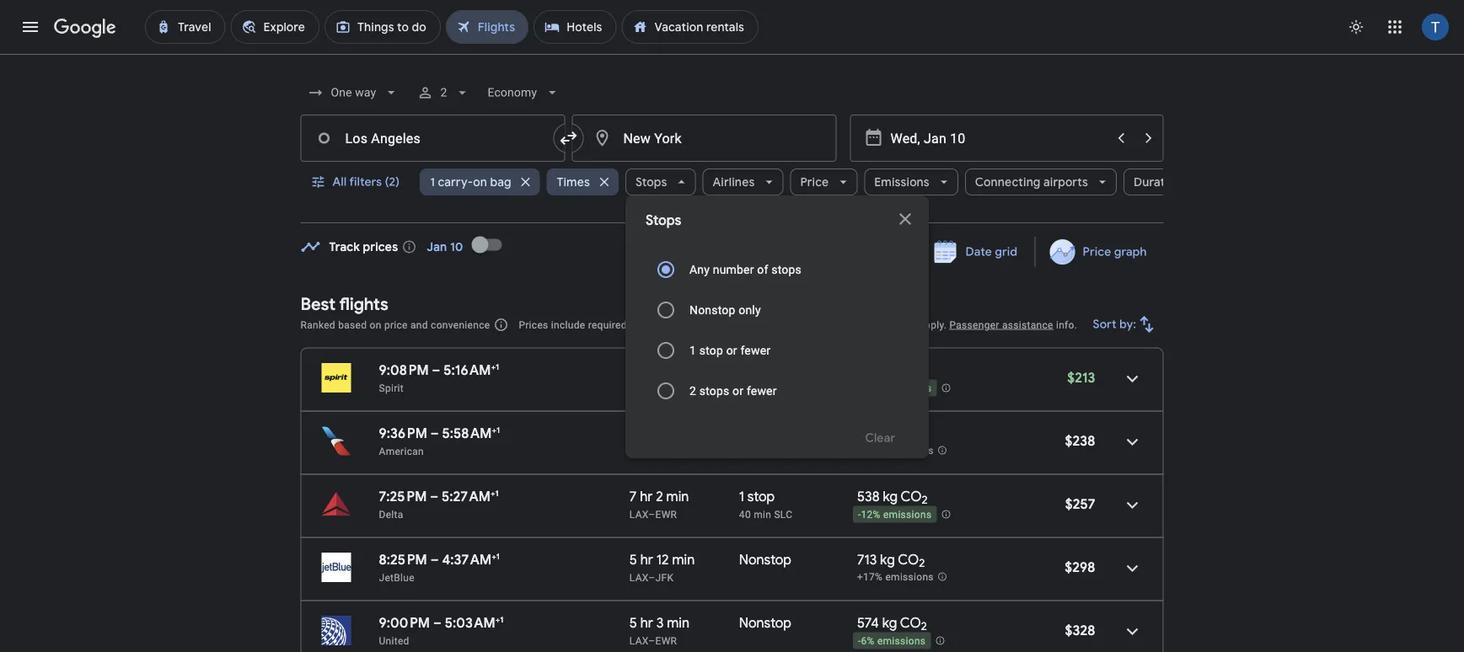 Task type: describe. For each thing, give the bounding box(es) containing it.
– left 5:03 am
[[433, 615, 442, 632]]

duration
[[1134, 175, 1183, 190]]

1 inside 9:36 pm – 5:58 am + 1
[[497, 425, 500, 435]]

– inside 5 hr 3 min lax – ewr
[[649, 635, 656, 647]]

loading results progress bar
[[0, 54, 1464, 57]]

flights
[[339, 293, 389, 315]]

may apply. passenger assistance
[[894, 319, 1054, 331]]

adults.
[[715, 319, 747, 331]]

track
[[329, 239, 360, 255]]

-12% emissions
[[858, 509, 932, 521]]

40
[[739, 509, 751, 521]]

nonstop flight. element for 5 hr 3 min
[[739, 615, 792, 634]]

leaves los angeles international airport at 7:25 pm on wednesday, january 10 and arrives at newark liberty international airport at 5:27 am on thursday, january 11. element
[[379, 488, 499, 505]]

1 carry-on bag
[[430, 175, 511, 190]]

include
[[551, 319, 585, 331]]

574 kg co 2
[[857, 615, 927, 634]]

flight details. leaves los angeles international airport at 9:08 pm on wednesday, january 10 and arrives at newark liberty international airport at 5:16 am on thursday, january 11. image
[[1112, 359, 1153, 399]]

1 stop or fewer
[[690, 344, 771, 357]]

7 hr 2 min lax – ewr
[[630, 488, 689, 521]]

total duration 5 hr 8 min. element
[[630, 362, 739, 381]]

leaves los angeles international airport at 9:08 pm on wednesday, january 10 and arrives at newark liberty international airport at 5:16 am on thursday, january 11. element
[[379, 362, 499, 379]]

number
[[713, 263, 754, 277]]

leaves los angeles international airport at 8:25 pm on wednesday, january 10 and arrives at john f. kennedy international airport at 4:37 am on thursday, january 11. element
[[379, 551, 500, 569]]

airlines button
[[703, 162, 784, 202]]

ranked based on price and convenience
[[301, 319, 490, 331]]

hr for 12
[[641, 551, 653, 569]]

lax for 5 hr 12 min
[[630, 572, 649, 584]]

Departure time: 7:25 PM. text field
[[379, 488, 427, 505]]

257 US dollars text field
[[1066, 496, 1096, 513]]

2 stops or fewer
[[690, 384, 777, 398]]

price for price graph
[[1083, 244, 1111, 260]]

kg for 574
[[882, 615, 897, 632]]

Departure time: 9:08 PM. text field
[[379, 362, 429, 379]]

2 and from the left
[[833, 319, 850, 331]]

all filters (2)
[[333, 175, 400, 190]]

5 hr 3 min lax – ewr
[[630, 615, 690, 647]]

-6% emissions
[[858, 636, 926, 648]]

date grid button
[[922, 237, 1031, 267]]

grid
[[995, 244, 1018, 260]]

+ for 5:16 am
[[491, 362, 496, 372]]

based
[[338, 319, 367, 331]]

8:25 pm
[[379, 551, 427, 569]]

on for based
[[370, 319, 382, 331]]

assistance
[[1002, 319, 1054, 331]]

ranked
[[301, 319, 335, 331]]

all
[[333, 175, 347, 190]]

fewer for 1 stop or fewer
[[741, 344, 771, 357]]

2 inside 7 hr 2 min lax – ewr
[[656, 488, 663, 505]]

Departure time: 9:36 PM. text field
[[379, 425, 427, 442]]

+ for 5:58 am
[[492, 425, 497, 435]]

best
[[301, 293, 336, 315]]

or for stops
[[733, 384, 744, 398]]

Departure time: 9:00 PM. text field
[[379, 615, 430, 632]]

leaves los angeles international airport at 9:00 pm on wednesday, january 10 and arrives at newark liberty international airport at 5:03 am on thursday, january 11. element
[[379, 615, 504, 632]]

graph
[[1114, 244, 1147, 260]]

fees
[[667, 319, 687, 331]]

1 stop flight. element
[[739, 488, 775, 508]]

total duration 7 hr 2 min. element
[[630, 488, 739, 508]]

none search field containing stops
[[301, 73, 1211, 459]]

hr for 2
[[640, 488, 653, 505]]

connecting
[[975, 175, 1041, 190]]

charges
[[792, 319, 830, 331]]

jan
[[427, 239, 447, 255]]

filters
[[349, 175, 382, 190]]

1 inside stops option group
[[690, 344, 696, 357]]

by:
[[1120, 317, 1137, 332]]

-16% emissions
[[858, 383, 932, 395]]

bag
[[490, 175, 511, 190]]

298 US dollars text field
[[1065, 559, 1096, 576]]

price graph button
[[1039, 237, 1161, 267]]

required
[[588, 319, 627, 331]]

prices
[[519, 319, 548, 331]]

3
[[657, 615, 664, 632]]

times button
[[547, 162, 619, 202]]

- for 538
[[858, 509, 861, 521]]

prices include required taxes + fees for 2 adults.
[[519, 319, 747, 331]]

ewr inside 5 hr 8 min ewr
[[656, 382, 677, 394]]

all filters (2) button
[[301, 162, 413, 202]]

price button
[[790, 162, 858, 202]]

2 button
[[410, 73, 478, 113]]

stops inside popup button
[[636, 175, 667, 190]]

5 for 5 hr 8 min
[[630, 362, 637, 379]]

0 vertical spatial stops
[[772, 263, 802, 277]]

may
[[897, 319, 916, 331]]

947
[[857, 425, 880, 442]]

layover (1 of 1) is a 40 min layover at salt lake city international airport in salt lake city. element
[[739, 508, 849, 521]]

best flights
[[301, 293, 389, 315]]

1 inside "7:25 pm – 5:27 am + 1"
[[495, 488, 499, 499]]

+17% emissions
[[857, 572, 934, 584]]

+55% emissions
[[857, 445, 934, 457]]

stop for 1 stop 40 min slc
[[748, 488, 775, 505]]

flight details. leaves los angeles international airport at 9:36 pm on wednesday, january 10 and arrives at john f. kennedy international airport at 5:58 am on thursday, january 11. image
[[1112, 422, 1153, 462]]

713
[[857, 551, 877, 569]]

213 US dollars text field
[[1068, 369, 1096, 387]]

(2)
[[385, 175, 400, 190]]

+ for 5:27 am
[[491, 488, 495, 499]]

5:16 am
[[444, 362, 491, 379]]

delta
[[379, 509, 403, 521]]

jetblue
[[379, 572, 415, 584]]

spirit
[[379, 382, 404, 394]]

date grid
[[966, 244, 1018, 260]]

10
[[450, 239, 463, 255]]

nonstop flight. element for 5 hr 8 min
[[739, 362, 792, 381]]

airports
[[1044, 175, 1088, 190]]

min for 1 stop
[[754, 509, 772, 521]]

or for stop
[[726, 344, 738, 357]]

any number of stops
[[690, 263, 802, 277]]

2 inside 574 kg co 2
[[921, 620, 927, 634]]

times
[[557, 175, 590, 190]]

date
[[966, 244, 992, 260]]

947 kg co 2
[[857, 425, 928, 444]]

– right departure time: 8:25 pm. text box
[[431, 551, 439, 569]]

min for 5 hr 12 min
[[672, 551, 695, 569]]

574
[[857, 615, 879, 632]]

nonstop flight. element for 5 hr 12 min
[[739, 551, 792, 571]]

emissions down 947 kg co 2
[[886, 445, 934, 457]]

9:36 pm
[[379, 425, 427, 442]]

Arrival time: 5:03 AM on  Thursday, January 11. text field
[[445, 615, 504, 632]]

1 stop 40 min slc
[[739, 488, 793, 521]]

5:27 am
[[442, 488, 491, 505]]

only
[[739, 303, 761, 317]]

slc
[[774, 509, 793, 521]]

ewr for 2
[[656, 509, 677, 521]]

– right departure time: 9:36 pm. "text field"
[[431, 425, 439, 442]]

close dialog image
[[895, 209, 916, 229]]

sort by:
[[1093, 317, 1137, 332]]

flight details. leaves los angeles international airport at 8:25 pm on wednesday, january 10 and arrives at john f. kennedy international airport at 4:37 am on thursday, january 11. image
[[1112, 548, 1153, 589]]

emissions
[[875, 175, 930, 190]]

prices
[[363, 239, 398, 255]]

538 kg co 2
[[857, 488, 928, 508]]

lax for 5 hr 3 min
[[630, 635, 649, 647]]



Task type: locate. For each thing, give the bounding box(es) containing it.
1 right 5:03 am
[[500, 615, 504, 625]]

9:08 pm
[[379, 362, 429, 379]]

4:37 am
[[442, 551, 492, 569]]

+ inside 8:25 pm – 4:37 am + 1
[[492, 551, 496, 562]]

1 up total duration 5 hr 8 min. element at bottom
[[690, 344, 696, 357]]

united
[[379, 635, 409, 647]]

2 vertical spatial -
[[858, 636, 861, 648]]

emissions for $257
[[884, 509, 932, 521]]

– down total duration 5 hr 3 min. element
[[649, 635, 656, 647]]

1 horizontal spatial price
[[1083, 244, 1111, 260]]

713 kg co 2
[[857, 551, 925, 571]]

of
[[757, 263, 769, 277]]

1 carry-on bag button
[[420, 162, 540, 202]]

1 horizontal spatial and
[[833, 319, 850, 331]]

None text field
[[572, 115, 837, 162]]

taxes
[[630, 319, 655, 331]]

5 for 5 hr 3 min
[[630, 615, 637, 632]]

ewr down 3
[[656, 635, 677, 647]]

on left bag on the top left of the page
[[473, 175, 487, 190]]

$257
[[1066, 496, 1096, 513]]

-16% emissions button
[[852, 362, 951, 398]]

0 vertical spatial 5
[[630, 362, 637, 379]]

ewr down total duration 7 hr 2 min. element
[[656, 509, 677, 521]]

lax for 7 hr 2 min
[[630, 509, 649, 521]]

stop inside 1 stop 40 min slc
[[748, 488, 775, 505]]

hr inside 5 hr 3 min lax – ewr
[[641, 615, 653, 632]]

or down 1 stop or fewer
[[733, 384, 744, 398]]

1 nonstop flight. element from the top
[[739, 362, 792, 381]]

price inside button
[[1083, 244, 1111, 260]]

0 vertical spatial stops
[[636, 175, 667, 190]]

ewr down 8 at the left of the page
[[656, 382, 677, 394]]

1 vertical spatial stops
[[700, 384, 730, 398]]

1 inside 1 stop 40 min slc
[[739, 488, 744, 505]]

5 for 5 hr 12 min
[[630, 551, 637, 569]]

kg inside 538 kg co 2
[[883, 488, 898, 505]]

1 vertical spatial ewr
[[656, 509, 677, 521]]

+ inside 9:08 pm – 5:16 am + 1
[[491, 362, 496, 372]]

co up +55% emissions
[[901, 425, 922, 442]]

hr for 8
[[641, 362, 653, 379]]

1 vertical spatial on
[[370, 319, 382, 331]]

2 inside popup button
[[440, 86, 447, 99]]

kg inside 947 kg co 2
[[883, 425, 898, 442]]

price inside popup button
[[800, 175, 829, 190]]

min for 7 hr 2 min
[[666, 488, 689, 505]]

- down 574
[[858, 636, 861, 648]]

hr for 3
[[641, 615, 653, 632]]

2
[[440, 86, 447, 99], [706, 319, 712, 331], [690, 384, 696, 398], [922, 430, 928, 444], [656, 488, 663, 505], [922, 493, 928, 508], [919, 557, 925, 571], [921, 620, 927, 634]]

1 left carry-
[[430, 175, 435, 190]]

538
[[857, 488, 880, 505]]

1 right 5:58 am
[[497, 425, 500, 435]]

swap origin and destination. image
[[559, 128, 579, 148]]

1 up 40
[[739, 488, 744, 505]]

5:58 am
[[442, 425, 492, 442]]

stop
[[700, 344, 723, 357], [748, 488, 775, 505]]

nonstop for 5 hr 3 min
[[739, 615, 792, 632]]

leaves los angeles international airport at 9:36 pm on wednesday, january 10 and arrives at john f. kennedy international airport at 5:58 am on thursday, january 11. element
[[379, 425, 500, 442]]

lax left jfk
[[630, 572, 649, 584]]

7:25 pm
[[379, 488, 427, 505]]

total duration 5 hr 12 min. element
[[630, 551, 739, 571]]

min for 5 hr 3 min
[[667, 615, 690, 632]]

emissions down 538 kg co 2
[[884, 509, 932, 521]]

price for price
[[800, 175, 829, 190]]

1 vertical spatial price
[[1083, 244, 1111, 260]]

min inside 1 stop 40 min slc
[[754, 509, 772, 521]]

fewer down 1 stop or fewer
[[747, 384, 777, 398]]

passenger assistance button
[[950, 319, 1054, 331]]

price right the airlines popup button
[[800, 175, 829, 190]]

2 hr from the top
[[640, 488, 653, 505]]

total duration 5 hr 3 min. element
[[630, 615, 739, 634]]

$213
[[1068, 369, 1096, 387]]

Arrival time: 5:58 AM on  Thursday, January 11. text field
[[442, 425, 500, 442]]

lax inside 5 hr 3 min lax – ewr
[[630, 635, 649, 647]]

stops
[[636, 175, 667, 190], [646, 212, 682, 229]]

+ inside 9:36 pm – 5:58 am + 1
[[492, 425, 497, 435]]

–
[[432, 362, 440, 379], [431, 425, 439, 442], [430, 488, 439, 505], [649, 509, 656, 521], [431, 551, 439, 569], [649, 572, 656, 584], [433, 615, 442, 632], [649, 635, 656, 647]]

kg up -12% emissions on the right bottom of the page
[[883, 488, 898, 505]]

hr inside 7 hr 2 min lax – ewr
[[640, 488, 653, 505]]

2 ewr from the top
[[656, 509, 677, 521]]

on
[[473, 175, 487, 190], [370, 319, 382, 331]]

Arrival time: 5:16 AM on  Thursday, January 11. text field
[[444, 362, 499, 379]]

nonstop for 5 hr 12 min
[[739, 551, 792, 569]]

238 US dollars text field
[[1065, 433, 1096, 450]]

stops option group
[[646, 250, 909, 411]]

1 inside "popup button"
[[430, 175, 435, 190]]

co for 947
[[901, 425, 922, 442]]

4 lax from the top
[[630, 635, 649, 647]]

hr inside 5 hr 8 min ewr
[[641, 362, 653, 379]]

airlines
[[713, 175, 755, 190]]

– inside 5 hr 12 min lax – jfk
[[649, 572, 656, 584]]

any
[[690, 263, 710, 277]]

stop inside option group
[[700, 344, 723, 357]]

Arrival time: 4:37 AM on  Thursday, January 11. text field
[[442, 551, 500, 569]]

9:08 pm – 5:16 am + 1
[[379, 362, 499, 379]]

1 - from the top
[[858, 383, 861, 395]]

2 inside stops option group
[[690, 384, 696, 398]]

2 vertical spatial nonstop flight. element
[[739, 615, 792, 634]]

on for carry-
[[473, 175, 487, 190]]

nonstop flight. element
[[739, 362, 792, 381], [739, 551, 792, 571], [739, 615, 792, 634]]

min right 3
[[667, 615, 690, 632]]

2 inside 713 kg co 2
[[919, 557, 925, 571]]

+ for 5:03 am
[[496, 615, 500, 625]]

1 vertical spatial -
[[858, 509, 861, 521]]

ewr inside 7 hr 2 min lax – ewr
[[656, 509, 677, 521]]

1 inside 9:08 pm – 5:16 am + 1
[[496, 362, 499, 372]]

9:36 pm – 5:58 am + 1
[[379, 425, 500, 442]]

passenger
[[950, 319, 1000, 331]]

lax down total duration 5 hr 3 min. element
[[630, 635, 649, 647]]

12
[[657, 551, 669, 569]]

8:25 pm – 4:37 am + 1
[[379, 551, 500, 569]]

flight details. leaves los angeles international airport at 7:25 pm on wednesday, january 10 and arrives at newark liberty international airport at 5:27 am on thursday, january 11. image
[[1112, 485, 1153, 526]]

kg up -6% emissions
[[882, 615, 897, 632]]

emissions down 713 kg co 2 in the bottom right of the page
[[886, 572, 934, 584]]

optional
[[750, 319, 790, 331]]

stops down stops popup button
[[646, 212, 682, 229]]

8
[[657, 362, 664, 379]]

find the best price region
[[301, 225, 1164, 281]]

on inside "popup button"
[[473, 175, 487, 190]]

5 left 3
[[630, 615, 637, 632]]

3 hr from the top
[[641, 551, 653, 569]]

stops down total duration 5 hr 8 min. element at bottom
[[700, 384, 730, 398]]

kg for 947
[[883, 425, 898, 442]]

0 vertical spatial stop
[[700, 344, 723, 357]]

hr inside 5 hr 12 min lax – jfk
[[641, 551, 653, 569]]

2 inside 947 kg co 2
[[922, 430, 928, 444]]

- up 947 in the right bottom of the page
[[858, 383, 861, 395]]

stops right times popup button
[[636, 175, 667, 190]]

emissions for $213
[[884, 383, 932, 395]]

nonstop
[[690, 303, 736, 317], [739, 362, 792, 379], [739, 551, 792, 569], [739, 615, 792, 632]]

+ down arrival time: 5:58 am on  thursday, january 11. text field
[[491, 488, 495, 499]]

– down total duration 5 hr 12 min. 'element'
[[649, 572, 656, 584]]

$238
[[1065, 433, 1096, 450]]

min
[[667, 362, 690, 379], [666, 488, 689, 505], [754, 509, 772, 521], [672, 551, 695, 569], [667, 615, 690, 632]]

stop for 1 stop or fewer
[[700, 344, 723, 357]]

connecting airports button
[[965, 162, 1117, 202]]

emissions
[[884, 383, 932, 395], [886, 445, 934, 457], [884, 509, 932, 521], [886, 572, 934, 584], [878, 636, 926, 648]]

1 inside 9:00 pm – 5:03 am + 1
[[500, 615, 504, 625]]

co up +17% emissions
[[898, 551, 919, 569]]

nonstop only
[[690, 303, 761, 317]]

co inside 538 kg co 2
[[901, 488, 922, 505]]

1 horizontal spatial on
[[473, 175, 487, 190]]

and
[[411, 319, 428, 331], [833, 319, 850, 331]]

0 vertical spatial or
[[726, 344, 738, 357]]

+ down the arrival time: 5:27 am on  thursday, january 11. 'text field'
[[492, 551, 496, 562]]

1 horizontal spatial stop
[[748, 488, 775, 505]]

min right 8 at the left of the page
[[667, 362, 690, 379]]

+
[[658, 319, 664, 331], [491, 362, 496, 372], [492, 425, 497, 435], [491, 488, 495, 499], [492, 551, 496, 562], [496, 615, 500, 625]]

2 vertical spatial ewr
[[656, 635, 677, 647]]

convenience
[[431, 319, 490, 331]]

+17%
[[857, 572, 883, 584]]

6%
[[861, 636, 875, 648]]

min inside 5 hr 3 min lax – ewr
[[667, 615, 690, 632]]

emissions down 574 kg co 2
[[878, 636, 926, 648]]

co inside 574 kg co 2
[[900, 615, 921, 632]]

1 lax from the top
[[630, 446, 649, 457]]

0 horizontal spatial stops
[[700, 384, 730, 398]]

co for 574
[[900, 615, 921, 632]]

fewer
[[741, 344, 771, 357], [747, 384, 777, 398]]

$298
[[1065, 559, 1096, 576]]

1 ewr from the top
[[656, 382, 677, 394]]

change appearance image
[[1336, 7, 1377, 47]]

0 vertical spatial fewer
[[741, 344, 771, 357]]

3 - from the top
[[858, 636, 861, 648]]

price
[[384, 319, 408, 331]]

stop down 'for'
[[700, 344, 723, 357]]

0 horizontal spatial on
[[370, 319, 382, 331]]

on inside best flights main content
[[370, 319, 382, 331]]

stops button
[[626, 162, 696, 202]]

1 right 4:37 am
[[496, 551, 500, 562]]

1 inside 8:25 pm – 4:37 am + 1
[[496, 551, 500, 562]]

– down total duration 7 hr 2 min. element
[[649, 509, 656, 521]]

min right 40
[[754, 509, 772, 521]]

min for 5 hr 8 min
[[667, 362, 690, 379]]

+ down learn more about ranking icon
[[491, 362, 496, 372]]

16%
[[861, 383, 881, 395]]

ewr for 3
[[656, 635, 677, 647]]

+ down arrival time: 4:37 am on  thursday, january 11. text box
[[496, 615, 500, 625]]

0 vertical spatial on
[[473, 175, 487, 190]]

– left 5:16 am
[[432, 362, 440, 379]]

2 lax from the top
[[630, 509, 649, 521]]

3 lax from the top
[[630, 572, 649, 584]]

+55%
[[857, 445, 883, 457]]

sort
[[1093, 317, 1117, 332]]

learn more about ranking image
[[494, 317, 509, 333]]

hr right 7
[[640, 488, 653, 505]]

co inside 713 kg co 2
[[898, 551, 919, 569]]

1 vertical spatial fewer
[[747, 384, 777, 398]]

12%
[[861, 509, 881, 521]]

+ inside 9:00 pm – 5:03 am + 1
[[496, 615, 500, 625]]

0 vertical spatial -
[[858, 383, 861, 395]]

0 vertical spatial price
[[800, 175, 829, 190]]

stop up 40
[[748, 488, 775, 505]]

+ inside "7:25 pm – 5:27 am + 1"
[[491, 488, 495, 499]]

emissions inside "popup button"
[[884, 383, 932, 395]]

5 left 12 on the bottom left
[[630, 551, 637, 569]]

2 nonstop flight. element from the top
[[739, 551, 792, 571]]

min inside 5 hr 8 min ewr
[[667, 362, 690, 379]]

min right 7
[[666, 488, 689, 505]]

1 hr from the top
[[641, 362, 653, 379]]

optional charges and
[[750, 319, 853, 331]]

nonstop inside stops option group
[[690, 303, 736, 317]]

best flights main content
[[301, 225, 1164, 653]]

lax inside 5 hr 12 min lax – jfk
[[630, 572, 649, 584]]

1 5 from the top
[[630, 362, 637, 379]]

flight details. leaves los angeles international airport at 9:00 pm on wednesday, january 10 and arrives at newark liberty international airport at 5:03 am on thursday, january 11. image
[[1112, 612, 1153, 652]]

jan 10
[[427, 239, 463, 255]]

carry-
[[438, 175, 473, 190]]

lax up 7
[[630, 446, 649, 457]]

Arrival time: 5:27 AM on  Thursday, January 11. text field
[[442, 488, 499, 505]]

+ down arrival time: 5:16 am on  thursday, january 11. text box
[[492, 425, 497, 435]]

None text field
[[301, 115, 565, 162]]

1 vertical spatial stop
[[748, 488, 775, 505]]

hr left 12 on the bottom left
[[641, 551, 653, 569]]

Departure text field
[[891, 116, 1107, 161]]

Departure time: 8:25 PM. text field
[[379, 551, 427, 569]]

1 right 5:27 am
[[495, 488, 499, 499]]

3 ewr from the top
[[656, 635, 677, 647]]

min inside 7 hr 2 min lax – ewr
[[666, 488, 689, 505]]

price
[[800, 175, 829, 190], [1083, 244, 1111, 260]]

kg up +17% emissions
[[880, 551, 895, 569]]

main menu image
[[20, 17, 40, 37]]

+ left fees
[[658, 319, 664, 331]]

1 horizontal spatial stops
[[772, 263, 802, 277]]

kg up +55% emissions
[[883, 425, 898, 442]]

2 vertical spatial 5
[[630, 615, 637, 632]]

connecting airports
[[975, 175, 1088, 190]]

1 vertical spatial or
[[733, 384, 744, 398]]

None field
[[301, 78, 407, 108], [481, 78, 567, 108], [301, 78, 407, 108], [481, 78, 567, 108]]

5:03 am
[[445, 615, 496, 632]]

– inside 7 hr 2 min lax – ewr
[[649, 509, 656, 521]]

0 horizontal spatial price
[[800, 175, 829, 190]]

kg for 713
[[880, 551, 895, 569]]

1 and from the left
[[411, 319, 428, 331]]

kg inside 574 kg co 2
[[882, 615, 897, 632]]

0 vertical spatial nonstop flight. element
[[739, 362, 792, 381]]

+ for 4:37 am
[[492, 551, 496, 562]]

stops right of
[[772, 263, 802, 277]]

2 - from the top
[[858, 509, 861, 521]]

5 inside 5 hr 3 min lax – ewr
[[630, 615, 637, 632]]

3 nonstop flight. element from the top
[[739, 615, 792, 634]]

5 inside 5 hr 8 min ewr
[[630, 362, 637, 379]]

and right charges
[[833, 319, 850, 331]]

0 vertical spatial ewr
[[656, 382, 677, 394]]

min inside 5 hr 12 min lax – jfk
[[672, 551, 695, 569]]

co inside 947 kg co 2
[[901, 425, 922, 442]]

learn more about tracked prices image
[[402, 239, 417, 255]]

and right price
[[411, 319, 428, 331]]

5
[[630, 362, 637, 379], [630, 551, 637, 569], [630, 615, 637, 632]]

2 5 from the top
[[630, 551, 637, 569]]

– right 7:25 pm text box
[[430, 488, 439, 505]]

$328
[[1065, 622, 1096, 639]]

co up -12% emissions on the right bottom of the page
[[901, 488, 922, 505]]

lax down 7
[[630, 509, 649, 521]]

co up -6% emissions
[[900, 615, 921, 632]]

co for 713
[[898, 551, 919, 569]]

jfk
[[656, 572, 674, 584]]

- inside "popup button"
[[858, 383, 861, 395]]

min right 12 on the bottom left
[[672, 551, 695, 569]]

7
[[630, 488, 637, 505]]

hr left 8 at the left of the page
[[641, 362, 653, 379]]

4 hr from the top
[[641, 615, 653, 632]]

5 left 8 at the left of the page
[[630, 362, 637, 379]]

duration button
[[1124, 162, 1211, 202]]

hr left 3
[[641, 615, 653, 632]]

0 horizontal spatial and
[[411, 319, 428, 331]]

328 US dollars text field
[[1065, 622, 1096, 639]]

emissions for $328
[[878, 636, 926, 648]]

emissions right 16%
[[884, 383, 932, 395]]

1 right 5:16 am
[[496, 362, 499, 372]]

price graph
[[1083, 244, 1147, 260]]

2 inside 538 kg co 2
[[922, 493, 928, 508]]

0 horizontal spatial stop
[[700, 344, 723, 357]]

price left graph
[[1083, 244, 1111, 260]]

- down 538
[[858, 509, 861, 521]]

on left price
[[370, 319, 382, 331]]

ewr inside 5 hr 3 min lax – ewr
[[656, 635, 677, 647]]

kg inside 713 kg co 2
[[880, 551, 895, 569]]

kg for 538
[[883, 488, 898, 505]]

7:25 pm – 5:27 am + 1
[[379, 488, 499, 505]]

9:00 pm
[[379, 615, 430, 632]]

or down adults.
[[726, 344, 738, 357]]

5 hr 12 min lax – jfk
[[630, 551, 695, 584]]

1 vertical spatial 5
[[630, 551, 637, 569]]

- for 574
[[858, 636, 861, 648]]

apply.
[[919, 319, 947, 331]]

fewer for 2 stops or fewer
[[747, 384, 777, 398]]

nonstop for 5 hr 8 min
[[739, 362, 792, 379]]

None search field
[[301, 73, 1211, 459]]

1 vertical spatial stops
[[646, 212, 682, 229]]

5 inside 5 hr 12 min lax – jfk
[[630, 551, 637, 569]]

lax inside 7 hr 2 min lax – ewr
[[630, 509, 649, 521]]

3 5 from the top
[[630, 615, 637, 632]]

1 vertical spatial nonstop flight. element
[[739, 551, 792, 571]]

co for 538
[[901, 488, 922, 505]]

kg
[[883, 425, 898, 442], [883, 488, 898, 505], [880, 551, 895, 569], [882, 615, 897, 632]]

fewer down 'optional'
[[741, 344, 771, 357]]



Task type: vqa. For each thing, say whether or not it's contained in the screenshot.
"san antonio"
no



